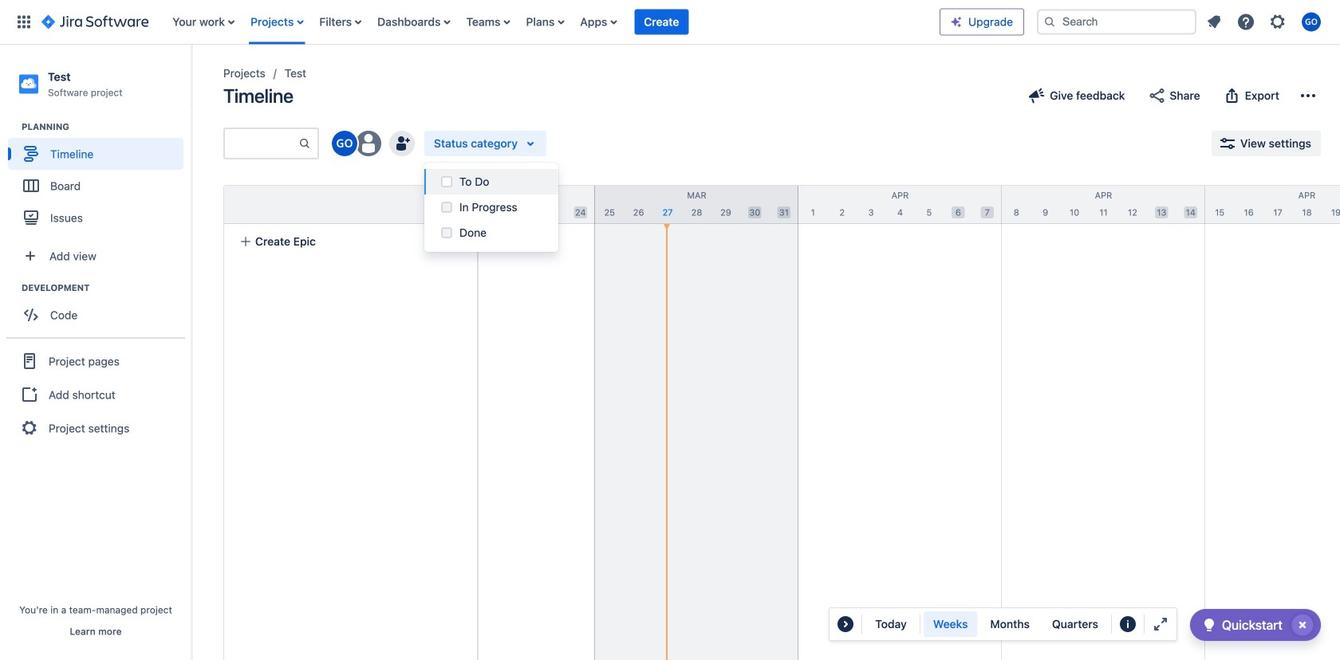 Task type: vqa. For each thing, say whether or not it's contained in the screenshot.
Search this board Text Box
no



Task type: describe. For each thing, give the bounding box(es) containing it.
search image
[[1044, 16, 1056, 28]]

notifications image
[[1205, 12, 1224, 32]]

5 column header from the left
[[1002, 186, 1205, 223]]

heading for development image
[[22, 282, 191, 295]]

row inside timeline grid
[[224, 186, 477, 224]]

legend image
[[1118, 615, 1138, 634]]

development image
[[2, 279, 22, 298]]

1 horizontal spatial list
[[1200, 8, 1331, 36]]

row group inside timeline grid
[[223, 185, 477, 224]]

help image
[[1237, 12, 1256, 32]]

add people image
[[393, 134, 412, 153]]

3 column header from the left
[[595, 186, 799, 223]]



Task type: locate. For each thing, give the bounding box(es) containing it.
4 column header from the left
[[799, 186, 1002, 223]]

Search timeline text field
[[225, 129, 298, 158]]

primary element
[[10, 0, 940, 44]]

1 vertical spatial heading
[[22, 282, 191, 295]]

sidebar navigation image
[[174, 64, 209, 96]]

None search field
[[1037, 9, 1197, 35]]

2 heading from the top
[[22, 282, 191, 295]]

appswitcher icon image
[[14, 12, 34, 32]]

settings image
[[1268, 12, 1288, 32]]

sidebar element
[[0, 45, 191, 661]]

check image
[[1200, 616, 1219, 635]]

row
[[224, 186, 477, 224]]

export icon image
[[1223, 86, 1242, 105]]

Search field
[[1037, 9, 1197, 35]]

heading
[[22, 121, 191, 133], [22, 282, 191, 295]]

list item
[[635, 0, 689, 44]]

heading for planning icon
[[22, 121, 191, 133]]

timeline grid
[[188, 185, 1340, 661]]

enter full screen image
[[1151, 615, 1170, 634]]

planning image
[[2, 117, 22, 137]]

jira software image
[[41, 12, 149, 32], [41, 12, 149, 32]]

list
[[165, 0, 940, 44], [1200, 8, 1331, 36]]

banner
[[0, 0, 1340, 45]]

1 column header from the left
[[188, 186, 392, 223]]

column header
[[188, 186, 392, 223], [392, 186, 595, 223], [595, 186, 799, 223], [799, 186, 1002, 223], [1002, 186, 1205, 223], [1205, 186, 1340, 223]]

2 column header from the left
[[392, 186, 595, 223]]

6 column header from the left
[[1205, 186, 1340, 223]]

0 horizontal spatial list
[[165, 0, 940, 44]]

group
[[8, 121, 191, 239], [8, 282, 191, 336], [6, 338, 185, 451], [924, 612, 1108, 637]]

row group
[[223, 185, 477, 224]]

1 heading from the top
[[22, 121, 191, 133]]

dismiss quickstart image
[[1290, 613, 1316, 638]]

your profile and settings image
[[1302, 12, 1321, 32]]

0 vertical spatial heading
[[22, 121, 191, 133]]



